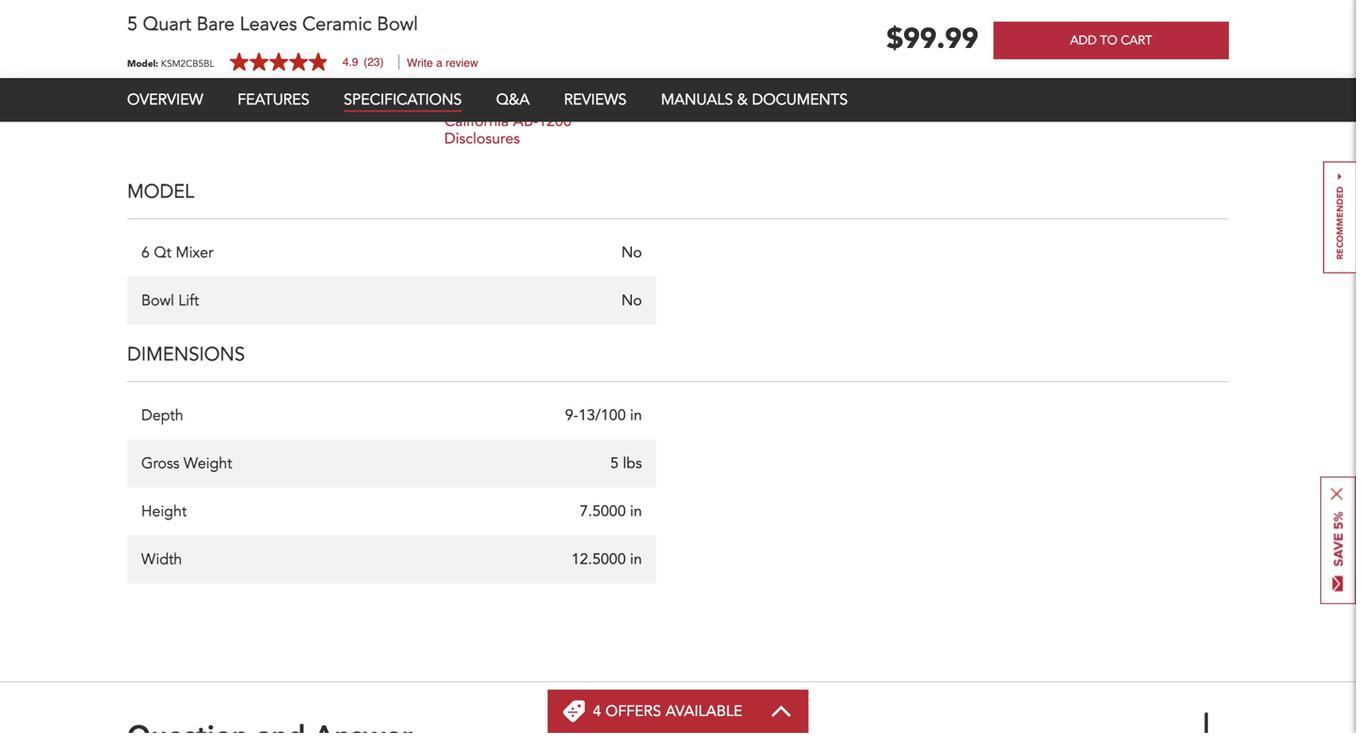Task type: vqa. For each thing, say whether or not it's contained in the screenshot.
-
yes



Task type: describe. For each thing, give the bounding box(es) containing it.
5 lbs
[[610, 453, 642, 474]]

prop
[[141, 6, 173, 27]]

13/100
[[578, 405, 626, 426]]

review
[[446, 57, 478, 70]]

4 offers available
[[593, 702, 743, 722]]

disclosures
[[444, 129, 520, 149]]

1 in from the top
[[630, 405, 642, 426]]

reviews link
[[564, 89, 627, 110]]

no for 6 qt mixer
[[621, 242, 642, 263]]

1200 inside california ab-1200 disclosures
[[538, 111, 572, 132]]

dimensions
[[127, 342, 245, 368]]

model: ksm2cb5bl
[[127, 57, 214, 70]]

-
[[609, 59, 614, 80]]

12.5000
[[571, 550, 626, 570]]

specifications
[[344, 89, 462, 110]]

(23)
[[364, 56, 384, 69]]

4.9 (23)
[[343, 56, 384, 69]]

california ab-1200 disclosures
[[444, 111, 572, 149]]

a
[[436, 57, 442, 70]]

in for 7.5000 in
[[630, 501, 642, 522]]

12.5000 in
[[571, 550, 642, 570]]

gross
[[141, 453, 180, 474]]

6
[[141, 242, 150, 263]]

9-
[[565, 405, 578, 426]]

bare
[[197, 11, 235, 37]]

in for 12.5000 in
[[630, 550, 642, 570]]

lift
[[178, 290, 199, 311]]

0 vertical spatial 1200
[[238, 6, 271, 27]]

ab- inside california ab-1200 disclosures
[[513, 111, 538, 132]]

model:
[[127, 57, 158, 70]]

no for bowl lift
[[621, 290, 642, 311]]

7.5000
[[580, 501, 626, 522]]

manuals & documents link
[[661, 89, 848, 110]]

manuals & documents
[[661, 89, 848, 110]]

ceramic
[[302, 11, 372, 37]]

q&a link
[[496, 89, 530, 110]]

5 for 5 quart bare leaves ceramic bowl
[[127, 11, 138, 37]]

width
[[141, 550, 182, 570]]

to
[[1100, 32, 1117, 49]]

reviews
[[564, 89, 627, 110]]

overview
[[127, 89, 203, 110]]

9-13/100 in
[[565, 405, 642, 426]]

close image
[[1331, 488, 1343, 500]]

5 for 5 lbs
[[610, 453, 619, 474]]

1 horizontal spatial bowl
[[377, 11, 418, 37]]

q&a
[[496, 89, 530, 110]]

add
[[1070, 32, 1097, 49]]

0 horizontal spatial &
[[198, 6, 209, 27]]



Task type: locate. For each thing, give the bounding box(es) containing it.
0 vertical spatial ab-
[[213, 6, 238, 27]]

ab- down q&a
[[513, 111, 538, 132]]

4.9
[[343, 56, 358, 69]]

1200 right bare
[[238, 6, 271, 27]]

0 horizontal spatial 1200
[[238, 6, 271, 27]]

www.p65warnings.ca.gov link
[[444, 77, 618, 97]]

in
[[630, 405, 642, 426], [630, 501, 642, 522], [630, 550, 642, 570]]

harm
[[568, 59, 605, 80]]

gross weight
[[141, 453, 232, 474]]

overview link
[[127, 89, 203, 110]]

reproductive
[[474, 59, 564, 80]]

1 horizontal spatial 1200
[[538, 111, 572, 132]]

bowl lift
[[141, 290, 199, 311]]

.
[[618, 77, 622, 97]]

4
[[593, 702, 601, 722]]

cart
[[1121, 32, 1152, 49]]

recommendations image
[[1323, 161, 1356, 273]]

write a review
[[407, 57, 478, 70]]

 image
[[444, 6, 487, 56]]

65
[[177, 6, 194, 27]]

5 left the prop
[[127, 11, 138, 37]]

mixer
[[176, 242, 213, 263]]

and
[[444, 59, 470, 80]]

1 vertical spatial bowl
[[141, 290, 174, 311]]

1 vertical spatial &
[[737, 89, 748, 110]]

1 vertical spatial no
[[621, 290, 642, 311]]

features
[[238, 89, 309, 110]]

california ab-1200 disclosures link
[[444, 111, 572, 149]]

www.p65warnings.ca.gov
[[444, 77, 618, 97]]

california
[[444, 111, 509, 132]]

ab-
[[213, 6, 238, 27], [513, 111, 538, 132]]

write a review button
[[407, 57, 478, 70]]

0 vertical spatial &
[[198, 6, 209, 27]]

& right the 65
[[198, 6, 209, 27]]

2 vertical spatial in
[[630, 550, 642, 570]]

1 no from the top
[[621, 242, 642, 263]]

2 in from the top
[[630, 501, 642, 522]]

0 horizontal spatial 5
[[127, 11, 138, 37]]

qt
[[154, 242, 171, 263]]

ab- right the 65
[[213, 6, 238, 27]]

quart
[[143, 11, 191, 37]]

2 no from the top
[[621, 290, 642, 311]]

specifications link
[[344, 89, 462, 112]]

lbs
[[623, 453, 642, 474]]

model
[[127, 179, 194, 205]]

leaves
[[240, 11, 297, 37]]

ksm2cb5bl
[[161, 57, 214, 70]]

bowl up (23)
[[377, 11, 418, 37]]

in right 13/100
[[630, 405, 642, 426]]

features link
[[238, 89, 309, 110]]

prop 65 & ab-1200
[[141, 6, 271, 27]]

in right 7.5000
[[630, 501, 642, 522]]

cancer
[[571, 42, 619, 63]]

& right manuals
[[737, 89, 748, 110]]

0 horizontal spatial ab-
[[213, 6, 238, 27]]

1 horizontal spatial ab-
[[513, 111, 538, 132]]

1 horizontal spatial 5
[[610, 453, 619, 474]]

bowl
[[377, 11, 418, 37], [141, 290, 174, 311]]

1 vertical spatial 1200
[[538, 111, 572, 132]]

6 qt mixer
[[141, 242, 213, 263]]

documents
[[752, 89, 848, 110]]

1200
[[238, 6, 271, 27], [538, 111, 572, 132]]

7.5000 in
[[580, 501, 642, 522]]

0 vertical spatial in
[[630, 405, 642, 426]]

1200 down www.p65warnings.ca.gov link
[[538, 111, 572, 132]]

manuals
[[661, 89, 733, 110]]

5 quart bare leaves ceramic bowl
[[127, 11, 418, 37]]

no
[[621, 242, 642, 263], [621, 290, 642, 311]]

bowl left lift
[[141, 290, 174, 311]]

1 horizontal spatial &
[[737, 89, 748, 110]]

0 vertical spatial bowl
[[377, 11, 418, 37]]

1 vertical spatial in
[[630, 501, 642, 522]]

depth
[[141, 405, 183, 426]]

0 vertical spatial 5
[[127, 11, 138, 37]]

available
[[665, 702, 743, 722]]

$99.99
[[887, 20, 979, 58]]

0 horizontal spatial bowl
[[141, 290, 174, 311]]

0 vertical spatial no
[[621, 242, 642, 263]]

height
[[141, 501, 187, 522]]

weight
[[184, 453, 232, 474]]

cancer and reproductive harm - www.p65warnings.ca.gov .
[[444, 42, 622, 97]]

offers
[[605, 702, 661, 722]]

&
[[198, 6, 209, 27], [737, 89, 748, 110]]

add to cart button
[[994, 22, 1229, 59]]

5
[[127, 11, 138, 37], [610, 453, 619, 474]]

5 left lbs
[[610, 453, 619, 474]]

1 vertical spatial 5
[[610, 453, 619, 474]]

in right 12.5000
[[630, 550, 642, 570]]

write
[[407, 57, 433, 70]]

3 in from the top
[[630, 550, 642, 570]]

1 vertical spatial ab-
[[513, 111, 538, 132]]

add to cart
[[1070, 32, 1152, 49]]



